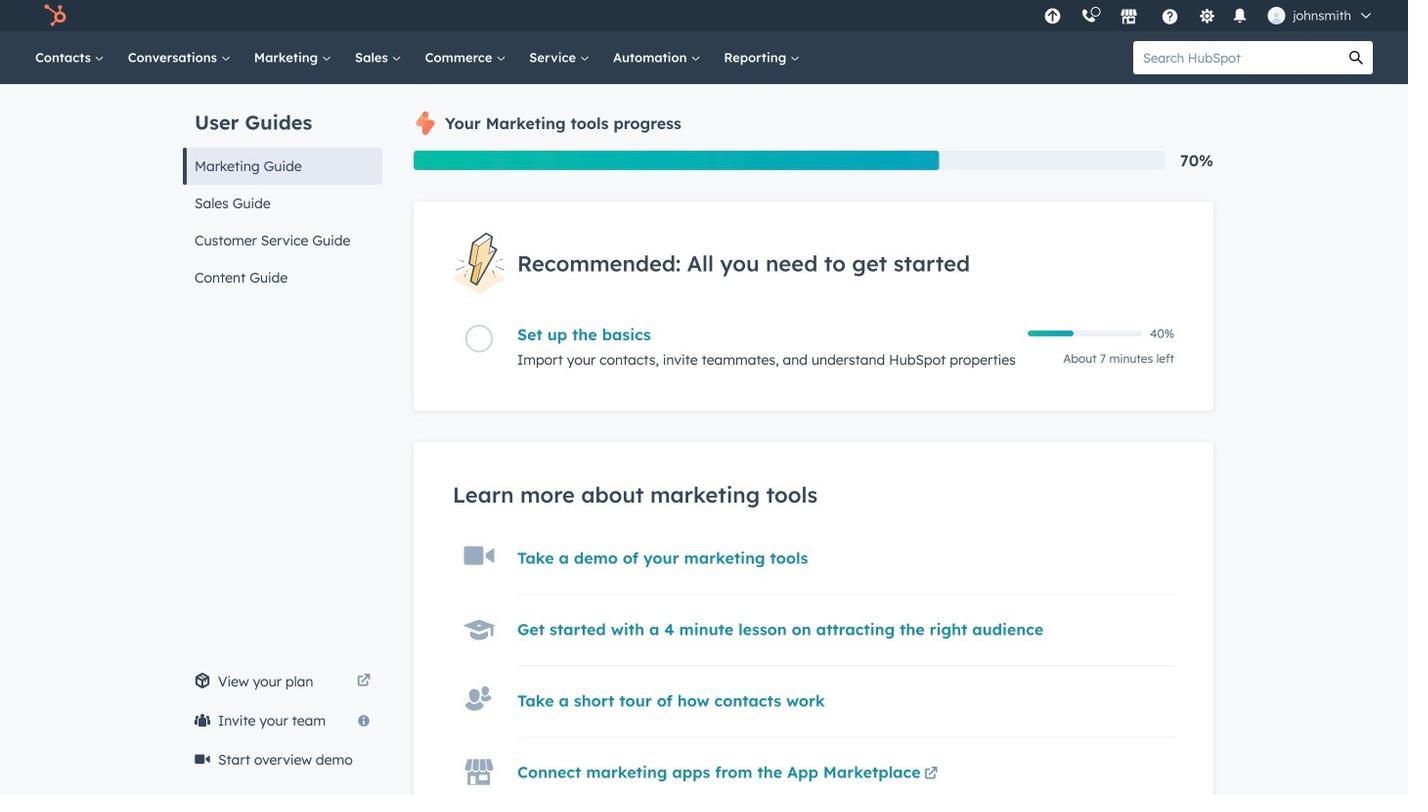 Task type: vqa. For each thing, say whether or not it's contained in the screenshot.
left the Settings
no



Task type: describe. For each thing, give the bounding box(es) containing it.
Search HubSpot search field
[[1134, 41, 1340, 74]]

link opens in a new window image
[[357, 675, 371, 689]]

marketplaces image
[[1121, 9, 1138, 26]]



Task type: locate. For each thing, give the bounding box(es) containing it.
[object object] complete progress bar
[[1028, 331, 1074, 337]]

menu
[[1034, 0, 1385, 31]]

john smith image
[[1268, 7, 1286, 24]]

user guides element
[[183, 84, 383, 296]]

progress bar
[[414, 151, 940, 170]]

link opens in a new window image
[[357, 670, 371, 694], [925, 763, 938, 787], [925, 768, 938, 782]]



